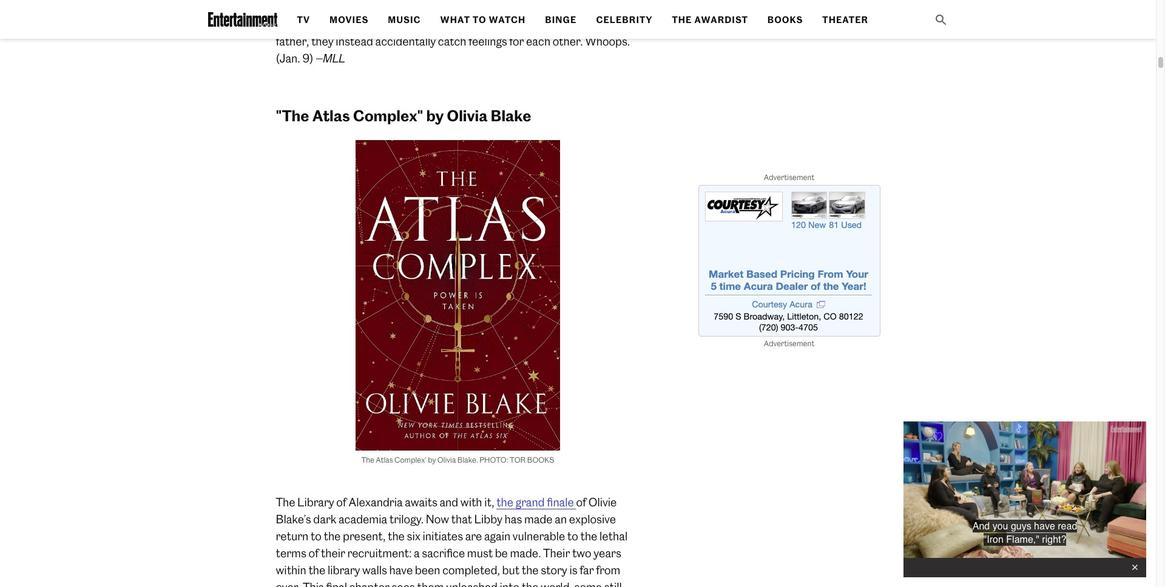 Task type: vqa. For each thing, say whether or not it's contained in the screenshot.
PREGNANT
no



Task type: locate. For each thing, give the bounding box(es) containing it.
from
[[596, 564, 621, 578]]

has
[[505, 513, 522, 527]]

the
[[672, 15, 692, 25], [361, 456, 374, 465], [276, 496, 295, 510]]

completed,
[[443, 564, 500, 578]]

1 vertical spatial atlas
[[376, 456, 393, 465]]

the up "this"
[[309, 564, 326, 578]]

within
[[276, 564, 306, 578]]

by right complex'
[[428, 456, 436, 465]]

six
[[407, 530, 421, 544]]

the left awardist
[[672, 15, 692, 25]]

lethal
[[600, 530, 628, 544]]

been
[[415, 564, 440, 578]]

their
[[543, 547, 570, 561]]

must
[[467, 547, 493, 561]]

0 horizontal spatial atlas
[[312, 107, 350, 125]]

atlas left complex'
[[376, 456, 393, 465]]

home image
[[208, 12, 278, 27]]

again
[[484, 530, 511, 544]]

have
[[389, 564, 413, 578]]

0 horizontal spatial to
[[311, 530, 322, 544]]

olivia left blake.
[[437, 456, 456, 465]]

1 horizontal spatial books
[[768, 15, 803, 25]]

to up two
[[567, 530, 578, 544]]

0 vertical spatial the
[[672, 15, 692, 25]]

tor books
[[510, 456, 554, 465]]

to
[[473, 15, 487, 25]]

tv
[[297, 15, 310, 25]]

the
[[497, 496, 514, 510], [324, 530, 341, 544], [388, 530, 405, 544], [581, 530, 598, 544], [309, 564, 326, 578], [522, 564, 539, 578], [522, 581, 539, 588]]

atlas for "the
[[312, 107, 350, 125]]

made.
[[510, 547, 541, 561]]

0 vertical spatial olivia
[[447, 107, 488, 125]]

the left six
[[388, 530, 405, 544]]

grand
[[516, 496, 545, 510]]

is
[[570, 564, 578, 578]]

initiates
[[423, 530, 463, 544]]

the for the atlas complex' by olivia blake.
[[361, 456, 374, 465]]

books
[[768, 15, 803, 25], [527, 456, 554, 465]]

"the
[[276, 107, 309, 125]]

vulnerable
[[513, 530, 565, 544]]

sees
[[392, 581, 415, 588]]

0 horizontal spatial the
[[276, 496, 295, 510]]

olivia
[[447, 107, 488, 125], [437, 456, 456, 465]]

the grand finale link
[[497, 496, 576, 510]]

the for the library of alexandria awaits and with it, the grand finale
[[276, 496, 295, 510]]

made
[[524, 513, 553, 527]]

what
[[440, 15, 470, 25]]

terms
[[276, 547, 306, 561]]

explosive
[[569, 513, 616, 527]]

2 horizontal spatial of
[[576, 496, 586, 510]]

1 vertical spatial by
[[428, 456, 436, 465]]

1 vertical spatial the
[[361, 456, 374, 465]]

0 vertical spatial by
[[426, 107, 444, 125]]

atlas right the "the
[[312, 107, 350, 125]]

libby
[[474, 513, 503, 527]]

1 to from the left
[[311, 530, 322, 544]]

of up explosive
[[576, 496, 586, 510]]

what to watch link
[[440, 15, 526, 25]]

of left the their
[[309, 547, 319, 561]]

be
[[495, 547, 508, 561]]

but
[[502, 564, 520, 578]]

trilogy.
[[390, 513, 424, 527]]

books left theater
[[768, 15, 803, 25]]

atlas
[[312, 107, 350, 125], [376, 456, 393, 465]]

the up blake's
[[276, 496, 295, 510]]

present,
[[343, 530, 386, 544]]

movies
[[330, 15, 369, 25]]

recruitment:
[[347, 547, 412, 561]]

0 vertical spatial atlas
[[312, 107, 350, 125]]

by
[[426, 107, 444, 125], [428, 456, 436, 465]]

a
[[414, 547, 420, 561]]

—mll
[[316, 51, 345, 65]]

this
[[303, 581, 324, 588]]

the left complex'
[[361, 456, 374, 465]]

movies link
[[330, 15, 369, 25]]

watch
[[489, 15, 526, 25]]

1 horizontal spatial atlas
[[376, 456, 393, 465]]

blake's
[[276, 513, 311, 527]]

olivia left 'blake'
[[447, 107, 488, 125]]

theater link
[[823, 15, 869, 25]]

of up dark
[[336, 496, 347, 510]]

it,
[[485, 496, 494, 510]]

what to watch
[[440, 15, 526, 25]]

binge
[[545, 15, 577, 25]]

1 vertical spatial olivia
[[437, 456, 456, 465]]

dark
[[313, 513, 336, 527]]

some
[[575, 581, 602, 588]]

an
[[555, 513, 567, 527]]

final
[[326, 581, 347, 588]]

are
[[465, 530, 482, 544]]

the library of alexandria awaits and with it, the grand finale
[[276, 496, 576, 510]]

years
[[594, 547, 621, 561]]

2 to from the left
[[567, 530, 578, 544]]

the awardist link
[[672, 15, 748, 25]]

alexandria
[[349, 496, 403, 510]]

finale
[[547, 496, 574, 510]]

story
[[541, 564, 567, 578]]

0 horizontal spatial books
[[527, 456, 554, 465]]

tv link
[[297, 15, 310, 25]]

with
[[461, 496, 482, 510]]

2 horizontal spatial the
[[672, 15, 692, 25]]

of olivie blake's dark academia trilogy. now that libby has made an explosive return to the present, the six initiates are again vulnerable to the lethal terms of their recruitment: a sacrifice must be made. their two years within the library walls have been completed, but the story is far from over. this final chapter sees them unleashed into the world, some 
[[276, 496, 639, 588]]

unleashed
[[446, 581, 498, 588]]

1 horizontal spatial to
[[567, 530, 578, 544]]

1 horizontal spatial of
[[336, 496, 347, 510]]

celebrity
[[596, 15, 653, 25]]

theater
[[823, 15, 869, 25]]

to
[[311, 530, 322, 544], [567, 530, 578, 544]]

1 horizontal spatial the
[[361, 456, 374, 465]]

olivia for blake.
[[437, 456, 456, 465]]

library
[[328, 564, 360, 578]]

to down dark
[[311, 530, 322, 544]]

by right "complex"" on the top left of page
[[426, 107, 444, 125]]

books right tor
[[527, 456, 554, 465]]

2 vertical spatial the
[[276, 496, 295, 510]]

search image
[[934, 13, 948, 27]]

of
[[336, 496, 347, 510], [576, 496, 586, 510], [309, 547, 319, 561]]

and
[[440, 496, 458, 510]]



Task type: describe. For each thing, give the bounding box(es) containing it.
blake
[[491, 107, 531, 125]]

"the atlas complex" by olivia blake
[[276, 107, 531, 125]]

the up the their
[[324, 530, 341, 544]]

walls
[[362, 564, 387, 578]]

their
[[321, 547, 345, 561]]

olivia for blake
[[447, 107, 488, 125]]

books link
[[768, 15, 803, 25]]

over.
[[276, 581, 301, 588]]

0 horizontal spatial of
[[309, 547, 319, 561]]

blake.
[[458, 456, 478, 465]]

two
[[572, 547, 592, 561]]

now
[[426, 513, 449, 527]]

world,
[[541, 581, 572, 588]]

celebrity link
[[596, 15, 653, 25]]

0 vertical spatial books
[[768, 15, 803, 25]]

advertisement region
[[698, 185, 880, 337]]

music
[[388, 15, 421, 25]]

sacrifice
[[422, 547, 465, 561]]

complex'
[[395, 456, 427, 465]]

'the atlas complex' by olivia blake image
[[312, 140, 604, 451]]

the right it,
[[497, 496, 514, 510]]

olivie
[[589, 496, 617, 510]]

awardist
[[695, 15, 748, 25]]

far
[[580, 564, 594, 578]]

the right into
[[522, 581, 539, 588]]

1 vertical spatial books
[[527, 456, 554, 465]]

that
[[451, 513, 472, 527]]

music link
[[388, 15, 421, 25]]

by for complex"
[[426, 107, 444, 125]]

them
[[417, 581, 444, 588]]

chapter
[[349, 581, 390, 588]]

the for the awardist
[[672, 15, 692, 25]]

return
[[276, 530, 308, 544]]

tor
[[510, 456, 526, 465]]

complex"
[[353, 107, 423, 125]]

the atlas complex' by olivia blake.
[[361, 456, 478, 465]]

library
[[297, 496, 334, 510]]

into
[[500, 581, 520, 588]]

awaits
[[405, 496, 438, 510]]

the down made.
[[522, 564, 539, 578]]

atlas for the
[[376, 456, 393, 465]]

the down explosive
[[581, 530, 598, 544]]

by for complex'
[[428, 456, 436, 465]]

the awardist
[[672, 15, 748, 25]]

academia
[[339, 513, 387, 527]]

binge link
[[545, 15, 577, 25]]



